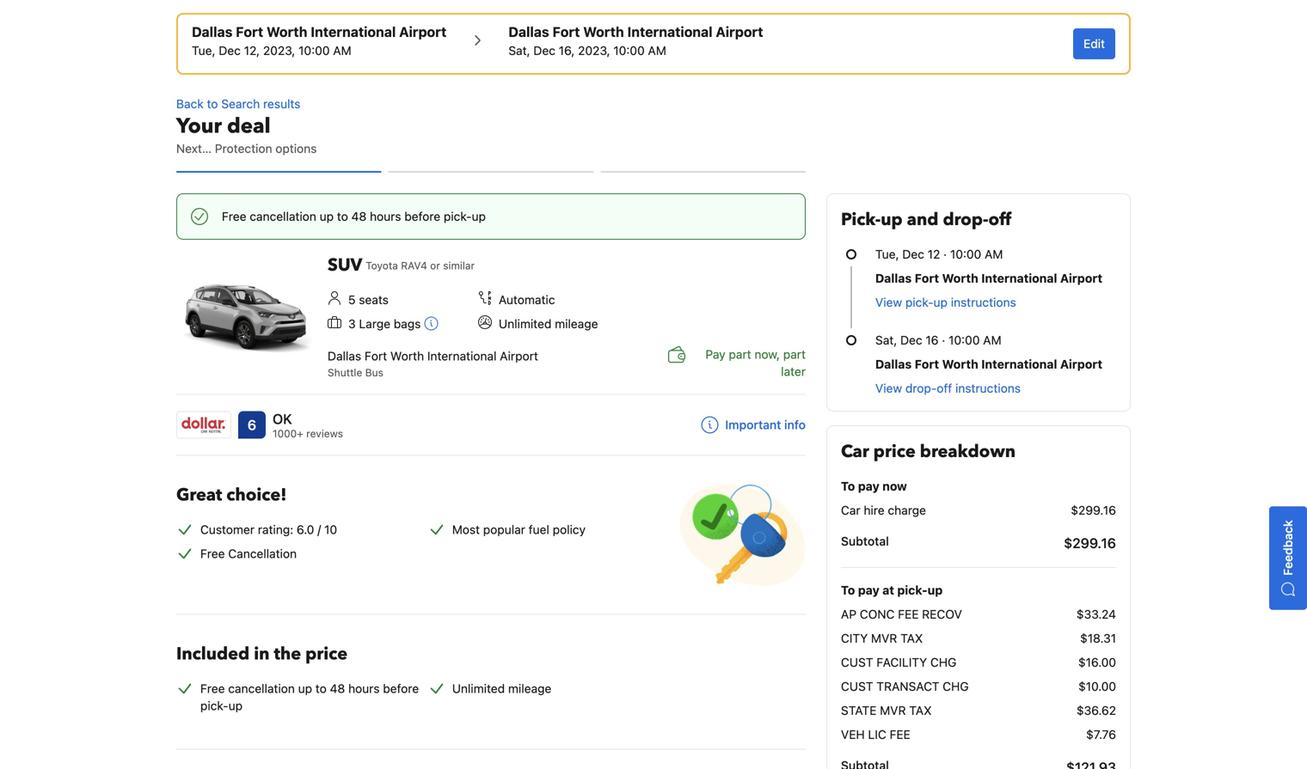 Task type: locate. For each thing, give the bounding box(es) containing it.
cancellation down in
[[228, 682, 295, 696]]

sat, left 16,
[[509, 43, 530, 58]]

dallas up back
[[192, 24, 233, 40]]

edit
[[1084, 37, 1105, 51]]

up down included
[[229, 699, 243, 713]]

to up "ap"
[[841, 584, 855, 598]]

10:00 down pick-up location element
[[299, 43, 330, 58]]

1 horizontal spatial part
[[783, 347, 806, 362]]

0 vertical spatial sat,
[[509, 43, 530, 58]]

to inside back to search results your deal next… protection options
[[207, 97, 218, 111]]

0 horizontal spatial sat,
[[509, 43, 530, 58]]

1 vertical spatial view
[[876, 381, 902, 396]]

pay left at
[[858, 584, 880, 598]]

fort up "12,"
[[236, 24, 263, 40]]

1 vertical spatial tue,
[[876, 247, 899, 261]]

car price breakdown
[[841, 440, 1016, 464]]

3
[[348, 317, 356, 331]]

48 up suv
[[351, 209, 367, 224]]

dallas fort worth international airport up view drop-off instructions
[[876, 357, 1103, 372]]

0 vertical spatial car
[[841, 440, 869, 464]]

view up sat, dec 16 · 10:00 am at the right top of the page
[[876, 295, 902, 310]]

0 vertical spatial instructions
[[951, 295, 1016, 310]]

2 vertical spatial free
[[200, 682, 225, 696]]

airport inside "dallas fort worth international airport tue, dec 12, 2023, 10:00 am"
[[399, 24, 447, 40]]

worth up drop-off date element
[[583, 24, 624, 40]]

up left "and"
[[881, 208, 903, 232]]

view for view drop-off instructions
[[876, 381, 902, 396]]

1 vertical spatial before
[[383, 682, 419, 696]]

tue, down "pick-"
[[876, 247, 899, 261]]

am
[[333, 43, 351, 58], [648, 43, 666, 58], [985, 247, 1003, 261], [983, 333, 1002, 347]]

cust transact chg
[[841, 680, 969, 694]]

drop- right "and"
[[943, 208, 989, 232]]

city
[[841, 632, 868, 646]]

off
[[989, 208, 1012, 232], [937, 381, 952, 396]]

view drop-off instructions
[[876, 381, 1021, 396]]

pay
[[858, 480, 880, 494], [858, 584, 880, 598]]

12,
[[244, 43, 260, 58]]

tax up facility
[[901, 632, 923, 646]]

0 horizontal spatial drop-
[[906, 381, 937, 396]]

1 vertical spatial tax
[[909, 704, 932, 718]]

1 to from the top
[[841, 480, 855, 494]]

1 horizontal spatial dallas fort worth international airport group
[[509, 22, 763, 59]]

1 vertical spatial 48
[[330, 682, 345, 696]]

instructions
[[951, 295, 1016, 310], [956, 381, 1021, 396]]

customer rating 6 ok element
[[273, 409, 343, 429]]

sat, inside dallas fort worth international airport sat, dec 16, 2023, 10:00 am
[[509, 43, 530, 58]]

0 horizontal spatial price
[[305, 643, 348, 667]]

dallas fort worth international airport group
[[192, 22, 447, 59], [509, 22, 763, 59]]

car left 'hire'
[[841, 504, 861, 518]]

48 down the included in the price
[[330, 682, 345, 696]]

1 dallas fort worth international airport from the top
[[876, 271, 1103, 286]]

1 vertical spatial price
[[305, 643, 348, 667]]

drop- down the 16
[[906, 381, 937, 396]]

2 to from the top
[[841, 584, 855, 598]]

1 view from the top
[[876, 295, 902, 310]]

fee right lic
[[890, 728, 911, 742]]

2 2023, from the left
[[578, 43, 610, 58]]

to up car hire charge
[[841, 480, 855, 494]]

1 vertical spatial unlimited mileage
[[452, 682, 552, 696]]

1 dallas fort worth international airport group from the left
[[192, 22, 447, 59]]

0 horizontal spatial part
[[729, 347, 751, 362]]

price right the
[[305, 643, 348, 667]]

cust facility chg
[[841, 656, 957, 670]]

2 vertical spatial to
[[316, 682, 327, 696]]

1 2023, from the left
[[263, 43, 295, 58]]

tue,
[[192, 43, 216, 58], [876, 247, 899, 261]]

airport for tue, dec 12, 2023, 10:00 am
[[399, 24, 447, 40]]

2023, for dallas fort worth international airport tue, dec 12, 2023, 10:00 am
[[263, 43, 295, 58]]

0 vertical spatial chg
[[931, 656, 957, 670]]

2023, inside "dallas fort worth international airport tue, dec 12, 2023, 10:00 am"
[[263, 43, 295, 58]]

dallas fort worth international airport tue, dec 12, 2023, 10:00 am
[[192, 24, 447, 58]]

dallas inside dallas fort worth international airport shuttle bus
[[328, 349, 361, 363]]

0 horizontal spatial tue,
[[192, 43, 216, 58]]

dallas fort worth international airport for sat, dec 16 · 10:00 am
[[876, 357, 1103, 372]]

free cancellation up to 48 hours before pick-up down the
[[200, 682, 419, 713]]

dallas up shuttle
[[328, 349, 361, 363]]

1 vertical spatial pay
[[858, 584, 880, 598]]

tue, left "12,"
[[192, 43, 216, 58]]

free down included
[[200, 682, 225, 696]]

to pay at pick-up
[[841, 584, 943, 598]]

0 vertical spatial free cancellation up to 48 hours before pick-up
[[222, 209, 486, 224]]

part
[[729, 347, 751, 362], [783, 347, 806, 362]]

1 vertical spatial chg
[[943, 680, 969, 694]]

dallas up back to search results link
[[509, 24, 549, 40]]

0 vertical spatial to
[[841, 480, 855, 494]]

to down the included in the price
[[316, 682, 327, 696]]

chg
[[931, 656, 957, 670], [943, 680, 969, 694]]

sat,
[[509, 43, 530, 58], [876, 333, 897, 347]]

free down protection
[[222, 209, 246, 224]]

0 vertical spatial dallas fort worth international airport
[[876, 271, 1103, 286]]

choice!
[[226, 484, 287, 507]]

dec inside dallas fort worth international airport sat, dec 16, 2023, 10:00 am
[[534, 43, 556, 58]]

0 horizontal spatial 48
[[330, 682, 345, 696]]

worth up pick-up date element
[[267, 24, 307, 40]]

cancellation inside free cancellation up to 48 hours before pick-up
[[228, 682, 295, 696]]

car up to pay now
[[841, 440, 869, 464]]

cust down 'city'
[[841, 656, 873, 670]]

airport for shuttle bus
[[500, 349, 538, 363]]

2 cust from the top
[[841, 680, 873, 694]]

car for car hire charge
[[841, 504, 861, 518]]

dec
[[219, 43, 241, 58], [534, 43, 556, 58], [903, 247, 925, 261], [901, 333, 923, 347]]

tooltip arial label image
[[424, 317, 438, 331], [424, 317, 438, 331]]

1 vertical spatial cancellation
[[228, 682, 295, 696]]

1 vertical spatial instructions
[[956, 381, 1021, 396]]

part up later
[[783, 347, 806, 362]]

chg right facility
[[931, 656, 957, 670]]

options
[[276, 141, 317, 156]]

customer
[[200, 523, 255, 537]]

international inside "dallas fort worth international airport tue, dec 12, 2023, 10:00 am"
[[311, 24, 396, 40]]

0 vertical spatial unlimited mileage
[[499, 317, 598, 331]]

· for 12
[[944, 247, 947, 261]]

unlimited mileage
[[499, 317, 598, 331], [452, 682, 552, 696]]

worth for shuttle bus
[[390, 349, 424, 363]]

1 cust from the top
[[841, 656, 873, 670]]

worth for sat, dec 16, 2023, 10:00 am
[[583, 24, 624, 40]]

chg for cust transact chg
[[943, 680, 969, 694]]

the
[[274, 643, 301, 667]]

unlimited inside product card group
[[499, 317, 552, 331]]

1 horizontal spatial sat,
[[876, 333, 897, 347]]

fort inside dallas fort worth international airport sat, dec 16, 2023, 10:00 am
[[553, 24, 580, 40]]

0 vertical spatial to
[[207, 97, 218, 111]]

dallas fort worth international airport
[[876, 271, 1103, 286], [876, 357, 1103, 372]]

1 vertical spatial car
[[841, 504, 861, 518]]

2 view from the top
[[876, 381, 902, 396]]

bags
[[394, 317, 421, 331]]

· right 12 on the top right of page
[[944, 247, 947, 261]]

worth inside "dallas fort worth international airport tue, dec 12, 2023, 10:00 am"
[[267, 24, 307, 40]]

0 vertical spatial drop-
[[943, 208, 989, 232]]

free cancellation up to 48 hours before pick-up up suv
[[222, 209, 486, 224]]

ok
[[273, 411, 292, 427]]

2023, right "12,"
[[263, 43, 295, 58]]

view pick-up instructions button
[[876, 294, 1016, 311]]

airport inside dallas fort worth international airport sat, dec 16, 2023, 10:00 am
[[716, 24, 763, 40]]

part right the pay at top
[[729, 347, 751, 362]]

2 dallas fort worth international airport group from the left
[[509, 22, 763, 59]]

$299.16
[[1071, 504, 1116, 518], [1064, 535, 1116, 552]]

included
[[176, 643, 250, 667]]

chg for cust facility chg
[[931, 656, 957, 670]]

0 vertical spatial off
[[989, 208, 1012, 232]]

before inside free cancellation up to 48 hours before pick-up
[[383, 682, 419, 696]]

1 horizontal spatial off
[[989, 208, 1012, 232]]

0 vertical spatial $299.16
[[1071, 504, 1116, 518]]

lic
[[868, 728, 887, 742]]

airport inside dallas fort worth international airport shuttle bus
[[500, 349, 538, 363]]

1 pay from the top
[[858, 480, 880, 494]]

10:00 right the 16
[[949, 333, 980, 347]]

view
[[876, 295, 902, 310], [876, 381, 902, 396]]

fee down to pay at pick-up
[[898, 608, 919, 622]]

2023, right 16,
[[578, 43, 610, 58]]

dallas
[[192, 24, 233, 40], [509, 24, 549, 40], [876, 271, 912, 286], [328, 349, 361, 363], [876, 357, 912, 372]]

6.0
[[297, 523, 314, 537]]

1 part from the left
[[729, 347, 751, 362]]

car hire charge
[[841, 504, 926, 518]]

fort up bus
[[365, 349, 387, 363]]

1 vertical spatial off
[[937, 381, 952, 396]]

am down view pick-up instructions button
[[983, 333, 1002, 347]]

10:00 down the drop-off location element
[[614, 43, 645, 58]]

0 vertical spatial tue,
[[192, 43, 216, 58]]

unlimited
[[499, 317, 552, 331], [452, 682, 505, 696]]

am down the drop-off location element
[[648, 43, 666, 58]]

2023,
[[263, 43, 295, 58], [578, 43, 610, 58]]

cancellation down options
[[250, 209, 316, 224]]

$33.24
[[1077, 608, 1116, 622]]

0 vertical spatial fee
[[898, 608, 919, 622]]

worth up view drop-off instructions
[[942, 357, 979, 372]]

0 vertical spatial mvr
[[871, 632, 897, 646]]

0 vertical spatial price
[[874, 440, 916, 464]]

0 vertical spatial tax
[[901, 632, 923, 646]]

veh
[[841, 728, 865, 742]]

2023, inside dallas fort worth international airport sat, dec 16, 2023, 10:00 am
[[578, 43, 610, 58]]

1 horizontal spatial 48
[[351, 209, 367, 224]]

price up now
[[874, 440, 916, 464]]

before
[[404, 209, 440, 224], [383, 682, 419, 696]]

worth for tue, dec 12, 2023, 10:00 am
[[267, 24, 307, 40]]

free inside free cancellation up to 48 hours before pick-up
[[200, 682, 225, 696]]

tue, dec 12 · 10:00 am
[[876, 247, 1003, 261]]

2 dallas fort worth international airport from the top
[[876, 357, 1103, 372]]

10
[[324, 523, 337, 537]]

dallas inside dallas fort worth international airport sat, dec 16, 2023, 10:00 am
[[509, 24, 549, 40]]

dallas fort worth international airport up view pick-up instructions
[[876, 271, 1103, 286]]

instructions for view drop-off instructions
[[956, 381, 1021, 396]]

airport for sat, dec 16, 2023, 10:00 am
[[716, 24, 763, 40]]

pick- up the 16
[[906, 295, 934, 310]]

fort down 12 on the top right of page
[[915, 271, 939, 286]]

chg right transact
[[943, 680, 969, 694]]

1 vertical spatial drop-
[[906, 381, 937, 396]]

0 vertical spatial cust
[[841, 656, 873, 670]]

1 vertical spatial cust
[[841, 680, 873, 694]]

mvr for city
[[871, 632, 897, 646]]

am inside "dallas fort worth international airport tue, dec 12, 2023, 10:00 am"
[[333, 43, 351, 58]]

view down sat, dec 16 · 10:00 am at the right top of the page
[[876, 381, 902, 396]]

0 horizontal spatial off
[[937, 381, 952, 396]]

off down sat, dec 16 · 10:00 am at the right top of the page
[[937, 381, 952, 396]]

48
[[351, 209, 367, 224], [330, 682, 345, 696]]

rating:
[[258, 523, 293, 537]]

1 vertical spatial fee
[[890, 728, 911, 742]]

16,
[[559, 43, 575, 58]]

pick- down included
[[200, 699, 229, 713]]

pick-
[[841, 208, 881, 232]]

cust
[[841, 656, 873, 670], [841, 680, 873, 694]]

1 horizontal spatial price
[[874, 440, 916, 464]]

product card group
[[176, 250, 827, 442]]

search
[[221, 97, 260, 111]]

info
[[785, 418, 806, 432]]

dallas down tue, dec 12 · 10:00 am
[[876, 271, 912, 286]]

0 vertical spatial pay
[[858, 480, 880, 494]]

0 horizontal spatial mileage
[[508, 682, 552, 696]]

0 vertical spatial view
[[876, 295, 902, 310]]

1 horizontal spatial 2023,
[[578, 43, 610, 58]]

most popular fuel policy
[[452, 523, 586, 537]]

1 car from the top
[[841, 440, 869, 464]]

drop-
[[943, 208, 989, 232], [906, 381, 937, 396]]

dallas inside "dallas fort worth international airport tue, dec 12, 2023, 10:00 am"
[[192, 24, 233, 40]]

0 vertical spatial unlimited
[[499, 317, 552, 331]]

fort inside dallas fort worth international airport shuttle bus
[[365, 349, 387, 363]]

veh lic fee
[[841, 728, 911, 742]]

results
[[263, 97, 301, 111]]

0 vertical spatial ·
[[944, 247, 947, 261]]

2 horizontal spatial to
[[337, 209, 348, 224]]

to up suv
[[337, 209, 348, 224]]

later
[[781, 365, 806, 379]]

mvr down cust transact chg
[[880, 704, 906, 718]]

$7.76
[[1086, 728, 1116, 742]]

great
[[176, 484, 222, 507]]

$10.00
[[1079, 680, 1116, 694]]

to right back
[[207, 97, 218, 111]]

0 vertical spatial mileage
[[555, 317, 598, 331]]

international
[[311, 24, 396, 40], [627, 24, 713, 40], [982, 271, 1057, 286], [427, 349, 497, 363], [982, 357, 1057, 372]]

dec left the 16
[[901, 333, 923, 347]]

0 horizontal spatial dallas fort worth international airport group
[[192, 22, 447, 59]]

bus
[[365, 367, 383, 379]]

fee for lic
[[890, 728, 911, 742]]

airport
[[399, 24, 447, 40], [716, 24, 763, 40], [1060, 271, 1103, 286], [500, 349, 538, 363], [1060, 357, 1103, 372]]

am inside dallas fort worth international airport sat, dec 16, 2023, 10:00 am
[[648, 43, 666, 58]]

worth down bags
[[390, 349, 424, 363]]

tue, inside "dallas fort worth international airport tue, dec 12, 2023, 10:00 am"
[[192, 43, 216, 58]]

2 pay from the top
[[858, 584, 880, 598]]

1 horizontal spatial mileage
[[555, 317, 598, 331]]

similar
[[443, 260, 475, 272]]

0 horizontal spatial to
[[207, 97, 218, 111]]

drop-off location element
[[509, 22, 763, 42]]

international inside dallas fort worth international airport shuttle bus
[[427, 349, 497, 363]]

instructions for view pick-up instructions
[[951, 295, 1016, 310]]

up up sat, dec 16 · 10:00 am at the right top of the page
[[934, 295, 948, 310]]

dallas for tue, dec 12, 2023, 10:00 am
[[192, 24, 233, 40]]

instructions up sat, dec 16 · 10:00 am at the right top of the page
[[951, 295, 1016, 310]]

am right 12 on the top right of page
[[985, 247, 1003, 261]]

dec left "12,"
[[219, 43, 241, 58]]

included in the price
[[176, 643, 348, 667]]

instructions up breakdown
[[956, 381, 1021, 396]]

reviews
[[306, 428, 343, 440]]

mileage inside product card group
[[555, 317, 598, 331]]

important info button
[[701, 417, 806, 434]]

· right the 16
[[942, 333, 946, 347]]

supplied by dollar image
[[177, 412, 231, 438]]

international inside dallas fort worth international airport sat, dec 16, 2023, 10:00 am
[[627, 24, 713, 40]]

1 vertical spatial mileage
[[508, 682, 552, 696]]

16
[[926, 333, 939, 347]]

2 car from the top
[[841, 504, 861, 518]]

1 vertical spatial dallas fort worth international airport
[[876, 357, 1103, 372]]

worth inside dallas fort worth international airport sat, dec 16, 2023, 10:00 am
[[583, 24, 624, 40]]

mvr down conc
[[871, 632, 897, 646]]

free down customer
[[200, 547, 225, 561]]

pick-
[[444, 209, 472, 224], [906, 295, 934, 310], [897, 584, 928, 598], [200, 699, 229, 713]]

off inside "view drop-off instructions" button
[[937, 381, 952, 396]]

· for 16
[[942, 333, 946, 347]]

next page is protection options note
[[176, 140, 806, 157]]

fort down the 16
[[915, 357, 939, 372]]

worth up view pick-up instructions
[[942, 271, 979, 286]]

pay part now, part later
[[706, 347, 806, 379]]

1 vertical spatial to
[[841, 584, 855, 598]]

1 vertical spatial ·
[[942, 333, 946, 347]]

sat, left the 16
[[876, 333, 897, 347]]

pay up 'hire'
[[858, 480, 880, 494]]

worth
[[267, 24, 307, 40], [583, 24, 624, 40], [942, 271, 979, 286], [390, 349, 424, 363], [942, 357, 979, 372]]

0 horizontal spatial 2023,
[[263, 43, 295, 58]]

1 vertical spatial mvr
[[880, 704, 906, 718]]

fort inside "dallas fort worth international airport tue, dec 12, 2023, 10:00 am"
[[236, 24, 263, 40]]

dec left 16,
[[534, 43, 556, 58]]

up up recov at right bottom
[[928, 584, 943, 598]]

charge
[[888, 504, 926, 518]]

cust up state on the bottom right of page
[[841, 680, 873, 694]]

fort up 16,
[[553, 24, 580, 40]]

fort for sat, dec 16, 2023, 10:00 am
[[553, 24, 580, 40]]

worth inside dallas fort worth international airport shuttle bus
[[390, 349, 424, 363]]

am down pick-up location element
[[333, 43, 351, 58]]

·
[[944, 247, 947, 261], [942, 333, 946, 347]]

$299.16 for subtotal
[[1064, 535, 1116, 552]]

pick-up location element
[[192, 22, 447, 42]]

cancellation
[[228, 547, 297, 561]]

tax
[[901, 632, 923, 646], [909, 704, 932, 718]]

1 vertical spatial $299.16
[[1064, 535, 1116, 552]]

tax for state mvr tax
[[909, 704, 932, 718]]

tax down transact
[[909, 704, 932, 718]]

recov
[[922, 608, 962, 622]]

off up tue, dec 12 · 10:00 am
[[989, 208, 1012, 232]]



Task type: vqa. For each thing, say whether or not it's contained in the screenshot.
12's ·
yes



Task type: describe. For each thing, give the bounding box(es) containing it.
dec inside "dallas fort worth international airport tue, dec 12, 2023, 10:00 am"
[[219, 43, 241, 58]]

fuel
[[529, 523, 550, 537]]

view for view pick-up instructions
[[876, 295, 902, 310]]

0 vertical spatial 48
[[351, 209, 367, 224]]

5
[[348, 293, 356, 307]]

pick- right at
[[897, 584, 928, 598]]

ap conc fee recov
[[841, 608, 962, 622]]

ok 1000+ reviews
[[273, 411, 343, 440]]

facility
[[877, 656, 927, 670]]

important
[[725, 418, 781, 432]]

feedback button
[[1270, 507, 1307, 610]]

dallas for sat, dec 16, 2023, 10:00 am
[[509, 24, 549, 40]]

pick- inside view pick-up instructions button
[[906, 295, 934, 310]]

up inside button
[[934, 295, 948, 310]]

to pay now
[[841, 480, 907, 494]]

drop-off date element
[[509, 42, 763, 59]]

transact
[[877, 680, 940, 694]]

popular
[[483, 523, 525, 537]]

1 vertical spatial sat,
[[876, 333, 897, 347]]

cust for cust transact chg
[[841, 680, 873, 694]]

great choice!
[[176, 484, 287, 507]]

fort for shuttle bus
[[365, 349, 387, 363]]

ap
[[841, 608, 857, 622]]

dec left 12 on the top right of page
[[903, 247, 925, 261]]

suv toyota rav4 or similar
[[328, 254, 475, 277]]

car for car price breakdown
[[841, 440, 869, 464]]

tax for city mvr tax
[[901, 632, 923, 646]]

now
[[883, 480, 907, 494]]

important info
[[725, 418, 806, 432]]

2 part from the left
[[783, 347, 806, 362]]

2023, for dallas fort worth international airport sat, dec 16, 2023, 10:00 am
[[578, 43, 610, 58]]

pay for now
[[858, 480, 880, 494]]

dallas fort worth international airport for tue, dec 12 · 10:00 am
[[876, 271, 1103, 286]]

toyota
[[366, 260, 398, 272]]

to for to pay at pick-up
[[841, 584, 855, 598]]

large
[[359, 317, 390, 331]]

48 inside free cancellation up to 48 hours before pick-up
[[330, 682, 345, 696]]

hire
[[864, 504, 885, 518]]

customer rating: 6.0 / 10
[[200, 523, 337, 537]]

dallas fort worth international airport sat, dec 16, 2023, 10:00 am
[[509, 24, 763, 58]]

mvr for state
[[880, 704, 906, 718]]

or
[[430, 260, 440, 272]]

1000+
[[273, 428, 303, 440]]

0 vertical spatial hours
[[370, 209, 401, 224]]

your
[[176, 112, 222, 141]]

12
[[928, 247, 940, 261]]

and
[[907, 208, 939, 232]]

dallas fort worth international airport shuttle bus
[[328, 349, 538, 379]]

seats
[[359, 293, 389, 307]]

free cancellation
[[200, 547, 297, 561]]

drop- inside "view drop-off instructions" button
[[906, 381, 937, 396]]

10:00 inside dallas fort worth international airport sat, dec 16, 2023, 10:00 am
[[614, 43, 645, 58]]

pick-up and drop-off
[[841, 208, 1012, 232]]

state
[[841, 704, 877, 718]]

view drop-off instructions button
[[876, 380, 1021, 397]]

international for sat, dec 16, 2023, 10:00 am
[[627, 24, 713, 40]]

back
[[176, 97, 204, 111]]

up up suv
[[320, 209, 334, 224]]

$36.62
[[1077, 704, 1116, 718]]

in
[[254, 643, 270, 667]]

rav4
[[401, 260, 427, 272]]

deal
[[227, 112, 271, 141]]

up down the
[[298, 682, 312, 696]]

to for to pay now
[[841, 480, 855, 494]]

pick- up similar
[[444, 209, 472, 224]]

dallas for shuttle bus
[[328, 349, 361, 363]]

international for shuttle bus
[[427, 349, 497, 363]]

back to search results your deal next… protection options
[[176, 97, 317, 156]]

next…
[[176, 141, 212, 156]]

state mvr tax
[[841, 704, 932, 718]]

0 vertical spatial before
[[404, 209, 440, 224]]

up up similar
[[472, 209, 486, 224]]

10:00 right 12 on the top right of page
[[950, 247, 982, 261]]

now,
[[755, 347, 780, 362]]

feedback
[[1281, 520, 1295, 576]]

policy
[[553, 523, 586, 537]]

1 horizontal spatial to
[[316, 682, 327, 696]]

0 vertical spatial free
[[222, 209, 246, 224]]

1 vertical spatial free cancellation up to 48 hours before pick-up
[[200, 682, 419, 713]]

unlimited mileage inside product card group
[[499, 317, 598, 331]]

1 horizontal spatial drop-
[[943, 208, 989, 232]]

shuttle
[[328, 367, 362, 379]]

fee for conc
[[898, 608, 919, 622]]

dallas down sat, dec 16 · 10:00 am at the right top of the page
[[876, 357, 912, 372]]

1 vertical spatial hours
[[348, 682, 380, 696]]

10:00 inside "dallas fort worth international airport tue, dec 12, 2023, 10:00 am"
[[299, 43, 330, 58]]

$18.31
[[1080, 632, 1116, 646]]

$299.16 for car hire charge
[[1071, 504, 1116, 518]]

1 vertical spatial unlimited
[[452, 682, 505, 696]]

protection
[[215, 141, 272, 156]]

3 large bags
[[348, 317, 421, 331]]

pick- inside free cancellation up to 48 hours before pick-up
[[200, 699, 229, 713]]

5 seats
[[348, 293, 389, 307]]

breakdown
[[920, 440, 1016, 464]]

1 vertical spatial to
[[337, 209, 348, 224]]

pick-up date element
[[192, 42, 447, 59]]

edit button
[[1074, 28, 1116, 59]]

view pick-up instructions
[[876, 295, 1016, 310]]

automatic
[[499, 293, 555, 307]]

pay for at
[[858, 584, 880, 598]]

fort for tue, dec 12, 2023, 10:00 am
[[236, 24, 263, 40]]

conc
[[860, 608, 895, 622]]

sat, dec 16 · 10:00 am
[[876, 333, 1002, 347]]

cust for cust facility chg
[[841, 656, 873, 670]]

1 horizontal spatial tue,
[[876, 247, 899, 261]]

$16.00
[[1078, 656, 1116, 670]]

subtotal
[[841, 535, 889, 549]]

/
[[318, 523, 321, 537]]

international for tue, dec 12, 2023, 10:00 am
[[311, 24, 396, 40]]

city mvr tax
[[841, 632, 923, 646]]

back to search results link
[[176, 95, 806, 113]]

at
[[883, 584, 895, 598]]

pay
[[706, 347, 726, 362]]

6
[[248, 417, 256, 433]]

suv
[[328, 254, 362, 277]]

0 vertical spatial cancellation
[[250, 209, 316, 224]]

1 vertical spatial free
[[200, 547, 225, 561]]



